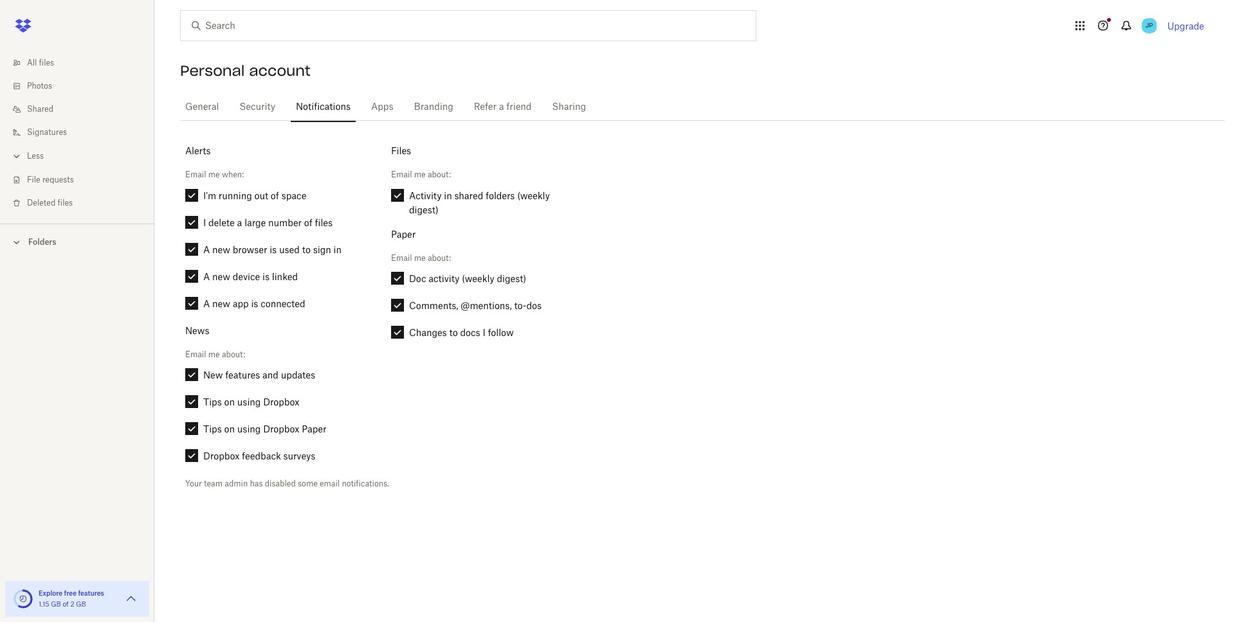 Task type: describe. For each thing, give the bounding box(es) containing it.
apps
[[371, 103, 393, 112]]

email for news
[[185, 350, 206, 360]]

dropbox for tips on using dropbox paper
[[263, 424, 299, 435]]

@mentions,
[[461, 301, 512, 311]]

i inside the alerts group
[[203, 217, 206, 228]]

notifications
[[296, 103, 351, 112]]

tab list containing general
[[180, 90, 1225, 123]]

i inside the paper group
[[483, 328, 485, 338]]

signatures link
[[10, 121, 154, 144]]

me for paper
[[414, 253, 426, 263]]

email for alerts
[[185, 170, 206, 180]]

docs
[[460, 328, 480, 338]]

features inside news group
[[225, 370, 260, 381]]

on for tips on using dropbox paper
[[224, 424, 235, 435]]

doc activity (weekly digest)
[[409, 274, 526, 284]]

about for news
[[222, 350, 243, 360]]

has
[[250, 479, 263, 489]]

disabled
[[265, 479, 296, 489]]

follow
[[488, 328, 514, 338]]

email for paper
[[391, 253, 412, 263]]

activity
[[409, 190, 442, 201]]

all
[[27, 59, 37, 67]]

dropbox feedback surveys
[[203, 451, 315, 462]]

: for alerts
[[242, 170, 244, 180]]

to inside the alerts group
[[302, 244, 311, 255]]

new for device
[[212, 271, 230, 282]]

to-
[[514, 301, 527, 311]]

2
[[70, 602, 74, 609]]

browser
[[233, 244, 267, 255]]

1 gb from the left
[[51, 602, 61, 609]]

account
[[249, 62, 311, 80]]

a new browser is used to sign in
[[203, 244, 342, 255]]

a for a new app is connected
[[203, 298, 210, 309]]

files for all files
[[39, 59, 54, 67]]

large
[[245, 217, 266, 228]]

about for paper
[[428, 253, 449, 263]]

me for files
[[414, 170, 426, 180]]

general
[[185, 103, 219, 112]]

email me when :
[[185, 170, 244, 180]]

comments,
[[409, 301, 458, 311]]

updates
[[281, 370, 315, 381]]

files inside the alerts group
[[315, 217, 333, 228]]

space
[[282, 190, 306, 201]]

files for deleted files
[[58, 199, 73, 207]]

a for a new device is linked
[[203, 271, 210, 282]]

changes
[[409, 328, 447, 338]]

linked
[[272, 271, 298, 282]]

new features and updates
[[203, 370, 315, 381]]

1.15
[[39, 602, 49, 609]]

all files link
[[10, 51, 154, 75]]

less image
[[10, 150, 23, 163]]

me for alerts
[[208, 170, 220, 180]]

i delete a large number of files
[[203, 217, 333, 228]]

is for device
[[263, 271, 270, 282]]

explore
[[39, 590, 63, 598]]

news group
[[180, 369, 376, 477]]

photos link
[[10, 75, 154, 98]]

digest) inside activity in shared folders (weekly digest)
[[409, 204, 439, 215]]

general tab
[[180, 92, 224, 123]]

deleted
[[27, 199, 56, 207]]

comments, @mentions, to-dos
[[409, 301, 542, 311]]

deleted files link
[[10, 192, 154, 215]]

personal
[[180, 62, 245, 80]]

of for features
[[63, 602, 69, 609]]

some
[[298, 479, 318, 489]]

folders
[[486, 190, 515, 201]]

branding tab
[[409, 92, 459, 123]]

a for a new browser is used to sign in
[[203, 244, 210, 255]]

paper group
[[386, 272, 582, 353]]

and
[[263, 370, 278, 381]]

device
[[233, 271, 260, 282]]

email me about : for news
[[185, 350, 245, 360]]

apps tab
[[366, 92, 399, 123]]

running
[[219, 190, 252, 201]]

new
[[203, 370, 223, 381]]

shared
[[454, 190, 483, 201]]

: for news
[[243, 350, 245, 360]]

me for news
[[208, 350, 220, 360]]

new for app
[[212, 298, 230, 309]]

surveys
[[283, 451, 315, 462]]

less
[[27, 152, 44, 160]]

using for tips on using dropbox paper
[[237, 424, 261, 435]]

upgrade link
[[1167, 20, 1204, 31]]

a new device is linked
[[203, 271, 298, 282]]

team
[[204, 479, 223, 489]]

0 vertical spatial paper
[[391, 229, 416, 240]]

file requests
[[27, 176, 74, 184]]

is for browser
[[270, 244, 277, 255]]

number
[[268, 217, 302, 228]]

paper inside news group
[[302, 424, 326, 435]]

sharing
[[552, 103, 586, 112]]

: for files
[[449, 170, 451, 180]]

email me about : for files
[[391, 170, 451, 180]]

app
[[233, 298, 249, 309]]

dos
[[527, 301, 542, 311]]

to inside the paper group
[[449, 328, 458, 338]]

2 gb from the left
[[76, 602, 86, 609]]

deleted files
[[27, 199, 73, 207]]

tips for tips on using dropbox
[[203, 397, 222, 408]]

digest) inside the paper group
[[497, 274, 526, 284]]

dropbox for tips on using dropbox
[[263, 397, 299, 408]]



Task type: locate. For each thing, give the bounding box(es) containing it.
1 vertical spatial files
[[58, 199, 73, 207]]

2 vertical spatial dropbox
[[203, 451, 239, 462]]

file requests link
[[10, 169, 154, 192]]

1 horizontal spatial files
[[58, 199, 73, 207]]

branding
[[414, 103, 453, 112]]

files up the sign
[[315, 217, 333, 228]]

upgrade
[[1167, 20, 1204, 31]]

using for tips on using dropbox
[[237, 397, 261, 408]]

2 vertical spatial files
[[315, 217, 333, 228]]

about
[[428, 170, 449, 180], [428, 253, 449, 263], [222, 350, 243, 360]]

1 vertical spatial dropbox
[[263, 424, 299, 435]]

2 vertical spatial of
[[63, 602, 69, 609]]

1 vertical spatial tips
[[203, 424, 222, 435]]

1 on from the top
[[224, 397, 235, 408]]

a down delete
[[203, 244, 210, 255]]

0 vertical spatial a
[[203, 244, 210, 255]]

sign
[[313, 244, 331, 255]]

1 vertical spatial a
[[203, 271, 210, 282]]

email me about : for paper
[[391, 253, 451, 263]]

0 horizontal spatial digest)
[[409, 204, 439, 215]]

jp button
[[1139, 15, 1160, 36]]

0 horizontal spatial of
[[63, 602, 69, 609]]

email down news
[[185, 350, 206, 360]]

3 new from the top
[[212, 298, 230, 309]]

of inside explore free features 1.15 gb of 2 gb
[[63, 602, 69, 609]]

0 horizontal spatial in
[[334, 244, 342, 255]]

alerts
[[185, 145, 211, 156]]

using down new features and updates
[[237, 397, 261, 408]]

3 a from the top
[[203, 298, 210, 309]]

Search text field
[[205, 19, 730, 33]]

(weekly up comments, @mentions, to-dos
[[462, 274, 494, 284]]

i
[[203, 217, 206, 228], [483, 328, 485, 338]]

0 horizontal spatial files
[[39, 59, 54, 67]]

refer a friend
[[474, 103, 532, 112]]

i'm
[[203, 190, 216, 201]]

tips for tips on using dropbox paper
[[203, 424, 222, 435]]

file
[[27, 176, 40, 184]]

a left the large
[[237, 217, 242, 228]]

1 tips from the top
[[203, 397, 222, 408]]

using
[[237, 397, 261, 408], [237, 424, 261, 435]]

2 vertical spatial is
[[251, 298, 258, 309]]

: up activity in shared folders (weekly digest)
[[449, 170, 451, 180]]

me up "doc"
[[414, 253, 426, 263]]

your team admin has disabled some email notifications.
[[185, 479, 389, 489]]

email me about : up activity
[[391, 170, 451, 180]]

: up running
[[242, 170, 244, 180]]

0 vertical spatial digest)
[[409, 204, 439, 215]]

: for paper
[[449, 253, 451, 263]]

(weekly inside the paper group
[[462, 274, 494, 284]]

admin
[[225, 479, 248, 489]]

new down delete
[[212, 244, 230, 255]]

1 horizontal spatial in
[[444, 190, 452, 201]]

a
[[203, 244, 210, 255], [203, 271, 210, 282], [203, 298, 210, 309]]

jp
[[1145, 21, 1153, 30]]

email down alerts on the top of page
[[185, 170, 206, 180]]

paper down activity
[[391, 229, 416, 240]]

signatures
[[27, 129, 67, 136]]

notifications tab
[[291, 92, 356, 123]]

list
[[0, 44, 154, 224]]

activity
[[429, 274, 459, 284]]

0 horizontal spatial gb
[[51, 602, 61, 609]]

1 vertical spatial about
[[428, 253, 449, 263]]

1 vertical spatial of
[[304, 217, 313, 228]]

tab list
[[180, 90, 1225, 123]]

of for a
[[304, 217, 313, 228]]

feedback
[[242, 451, 281, 462]]

is left linked on the top left
[[263, 271, 270, 282]]

0 vertical spatial features
[[225, 370, 260, 381]]

a inside group
[[237, 217, 242, 228]]

email down files
[[391, 170, 412, 180]]

gb right 1.15
[[51, 602, 61, 609]]

email for files
[[391, 170, 412, 180]]

a up news
[[203, 298, 210, 309]]

0 vertical spatial of
[[271, 190, 279, 201]]

1 vertical spatial (weekly
[[462, 274, 494, 284]]

in inside the alerts group
[[334, 244, 342, 255]]

of right out on the left top of page
[[271, 190, 279, 201]]

refer
[[474, 103, 497, 112]]

0 vertical spatial a
[[499, 103, 504, 112]]

a inside tab
[[499, 103, 504, 112]]

quota usage element
[[13, 589, 33, 610]]

using down tips on using dropbox
[[237, 424, 261, 435]]

digest)
[[409, 204, 439, 215], [497, 274, 526, 284]]

2 on from the top
[[224, 424, 235, 435]]

1 vertical spatial paper
[[302, 424, 326, 435]]

on
[[224, 397, 235, 408], [224, 424, 235, 435]]

to left the sign
[[302, 244, 311, 255]]

in left shared
[[444, 190, 452, 201]]

1 horizontal spatial (weekly
[[517, 190, 550, 201]]

is left used
[[270, 244, 277, 255]]

2 tips from the top
[[203, 424, 222, 435]]

2 vertical spatial about
[[222, 350, 243, 360]]

gb
[[51, 602, 61, 609], [76, 602, 86, 609]]

0 horizontal spatial a
[[237, 217, 242, 228]]

digest) down activity
[[409, 204, 439, 215]]

: up new features and updates
[[243, 350, 245, 360]]

1 a from the top
[[203, 244, 210, 255]]

1 vertical spatial using
[[237, 424, 261, 435]]

0 vertical spatial is
[[270, 244, 277, 255]]

security tab
[[234, 92, 281, 123]]

a left device
[[203, 271, 210, 282]]

me left when
[[208, 170, 220, 180]]

1 horizontal spatial digest)
[[497, 274, 526, 284]]

0 horizontal spatial i
[[203, 217, 206, 228]]

(weekly right folders
[[517, 190, 550, 201]]

0 vertical spatial files
[[39, 59, 54, 67]]

1 new from the top
[[212, 244, 230, 255]]

friend
[[506, 103, 532, 112]]

new
[[212, 244, 230, 255], [212, 271, 230, 282], [212, 298, 230, 309]]

out
[[254, 190, 268, 201]]

1 horizontal spatial of
[[271, 190, 279, 201]]

a new app is connected
[[203, 298, 305, 309]]

tips down new
[[203, 397, 222, 408]]

2 horizontal spatial files
[[315, 217, 333, 228]]

0 vertical spatial (weekly
[[517, 190, 550, 201]]

1 vertical spatial email me about :
[[391, 253, 451, 263]]

in right the sign
[[334, 244, 342, 255]]

news
[[185, 325, 209, 336]]

1 horizontal spatial to
[[449, 328, 458, 338]]

2 vertical spatial a
[[203, 298, 210, 309]]

new left device
[[212, 271, 230, 282]]

1 horizontal spatial gb
[[76, 602, 86, 609]]

connected
[[261, 298, 305, 309]]

new left app
[[212, 298, 230, 309]]

0 vertical spatial to
[[302, 244, 311, 255]]

0 vertical spatial dropbox
[[263, 397, 299, 408]]

all files
[[27, 59, 54, 67]]

on down new features and updates
[[224, 397, 235, 408]]

of right number
[[304, 217, 313, 228]]

new for browser
[[212, 244, 230, 255]]

email me about : up "doc"
[[391, 253, 451, 263]]

(weekly
[[517, 190, 550, 201], [462, 274, 494, 284]]

files
[[391, 145, 411, 156]]

0 horizontal spatial paper
[[302, 424, 326, 435]]

list containing all files
[[0, 44, 154, 224]]

1 horizontal spatial a
[[499, 103, 504, 112]]

features
[[225, 370, 260, 381], [78, 590, 104, 598]]

a right the refer
[[499, 103, 504, 112]]

in inside activity in shared folders (weekly digest)
[[444, 190, 452, 201]]

is right app
[[251, 298, 258, 309]]

on for tips on using dropbox
[[224, 397, 235, 408]]

1 horizontal spatial paper
[[391, 229, 416, 240]]

when
[[222, 170, 242, 180]]

delete
[[208, 217, 235, 228]]

email me about :
[[391, 170, 451, 180], [391, 253, 451, 263], [185, 350, 245, 360]]

tips
[[203, 397, 222, 408], [203, 424, 222, 435]]

0 vertical spatial tips
[[203, 397, 222, 408]]

security
[[240, 103, 275, 112]]

email me about : up new
[[185, 350, 245, 360]]

is for app
[[251, 298, 258, 309]]

1 vertical spatial is
[[263, 271, 270, 282]]

sharing tab
[[547, 92, 591, 123]]

free
[[64, 590, 77, 598]]

0 vertical spatial email me about :
[[391, 170, 451, 180]]

2 vertical spatial new
[[212, 298, 230, 309]]

0 horizontal spatial (weekly
[[462, 274, 494, 284]]

1 vertical spatial in
[[334, 244, 342, 255]]

explore free features 1.15 gb of 2 gb
[[39, 590, 104, 609]]

1 vertical spatial a
[[237, 217, 242, 228]]

files right deleted
[[58, 199, 73, 207]]

email
[[320, 479, 340, 489]]

2 using from the top
[[237, 424, 261, 435]]

folders
[[28, 237, 56, 247]]

requests
[[42, 176, 74, 184]]

to left docs
[[449, 328, 458, 338]]

folders button
[[0, 232, 154, 252]]

doc
[[409, 274, 426, 284]]

me up activity
[[414, 170, 426, 180]]

1 using from the top
[[237, 397, 261, 408]]

on down tips on using dropbox
[[224, 424, 235, 435]]

refer a friend tab
[[469, 92, 537, 123]]

0 vertical spatial new
[[212, 244, 230, 255]]

notifications.
[[342, 479, 389, 489]]

1 vertical spatial to
[[449, 328, 458, 338]]

0 vertical spatial in
[[444, 190, 452, 201]]

1 horizontal spatial i
[[483, 328, 485, 338]]

is
[[270, 244, 277, 255], [263, 271, 270, 282], [251, 298, 258, 309]]

digest) up to-
[[497, 274, 526, 284]]

0 vertical spatial using
[[237, 397, 261, 408]]

your
[[185, 479, 202, 489]]

paper
[[391, 229, 416, 240], [302, 424, 326, 435]]

email up "doc"
[[391, 253, 412, 263]]

files right all at the left top of page
[[39, 59, 54, 67]]

1 horizontal spatial features
[[225, 370, 260, 381]]

0 horizontal spatial to
[[302, 244, 311, 255]]

i'm running out of space
[[203, 190, 306, 201]]

gb right 2 at the bottom left
[[76, 602, 86, 609]]

of
[[271, 190, 279, 201], [304, 217, 313, 228], [63, 602, 69, 609]]

dropbox
[[263, 397, 299, 408], [263, 424, 299, 435], [203, 451, 239, 462]]

tips down tips on using dropbox
[[203, 424, 222, 435]]

2 new from the top
[[212, 271, 230, 282]]

alerts group
[[180, 189, 376, 324]]

shared link
[[10, 98, 154, 121]]

1 vertical spatial i
[[483, 328, 485, 338]]

dropbox image
[[10, 13, 36, 39]]

activity in shared folders (weekly digest)
[[409, 190, 550, 215]]

2 horizontal spatial of
[[304, 217, 313, 228]]

2 vertical spatial email me about :
[[185, 350, 245, 360]]

changes to docs i follow
[[409, 328, 514, 338]]

1 vertical spatial new
[[212, 271, 230, 282]]

0 horizontal spatial features
[[78, 590, 104, 598]]

1 vertical spatial digest)
[[497, 274, 526, 284]]

features inside explore free features 1.15 gb of 2 gb
[[78, 590, 104, 598]]

features right free
[[78, 590, 104, 598]]

1 vertical spatial features
[[78, 590, 104, 598]]

0 vertical spatial about
[[428, 170, 449, 180]]

(weekly inside activity in shared folders (weekly digest)
[[517, 190, 550, 201]]

shared
[[27, 106, 53, 113]]

2 a from the top
[[203, 271, 210, 282]]

tips on using dropbox paper
[[203, 424, 326, 435]]

me up new
[[208, 350, 220, 360]]

dropbox up team
[[203, 451, 239, 462]]

1 vertical spatial on
[[224, 424, 235, 435]]

0 vertical spatial on
[[224, 397, 235, 408]]

about for files
[[428, 170, 449, 180]]

dropbox up 'surveys'
[[263, 424, 299, 435]]

: up activity
[[449, 253, 451, 263]]

photos
[[27, 82, 52, 90]]

i right docs
[[483, 328, 485, 338]]

me
[[208, 170, 220, 180], [414, 170, 426, 180], [414, 253, 426, 263], [208, 350, 220, 360]]

personal account
[[180, 62, 311, 80]]

a
[[499, 103, 504, 112], [237, 217, 242, 228]]

to
[[302, 244, 311, 255], [449, 328, 458, 338]]

dropbox down and
[[263, 397, 299, 408]]

used
[[279, 244, 300, 255]]

paper up 'surveys'
[[302, 424, 326, 435]]

features left and
[[225, 370, 260, 381]]

of left 2 at the bottom left
[[63, 602, 69, 609]]

0 vertical spatial i
[[203, 217, 206, 228]]

i left delete
[[203, 217, 206, 228]]

tips on using dropbox
[[203, 397, 299, 408]]



Task type: vqa. For each thing, say whether or not it's contained in the screenshot.
the right 3
no



